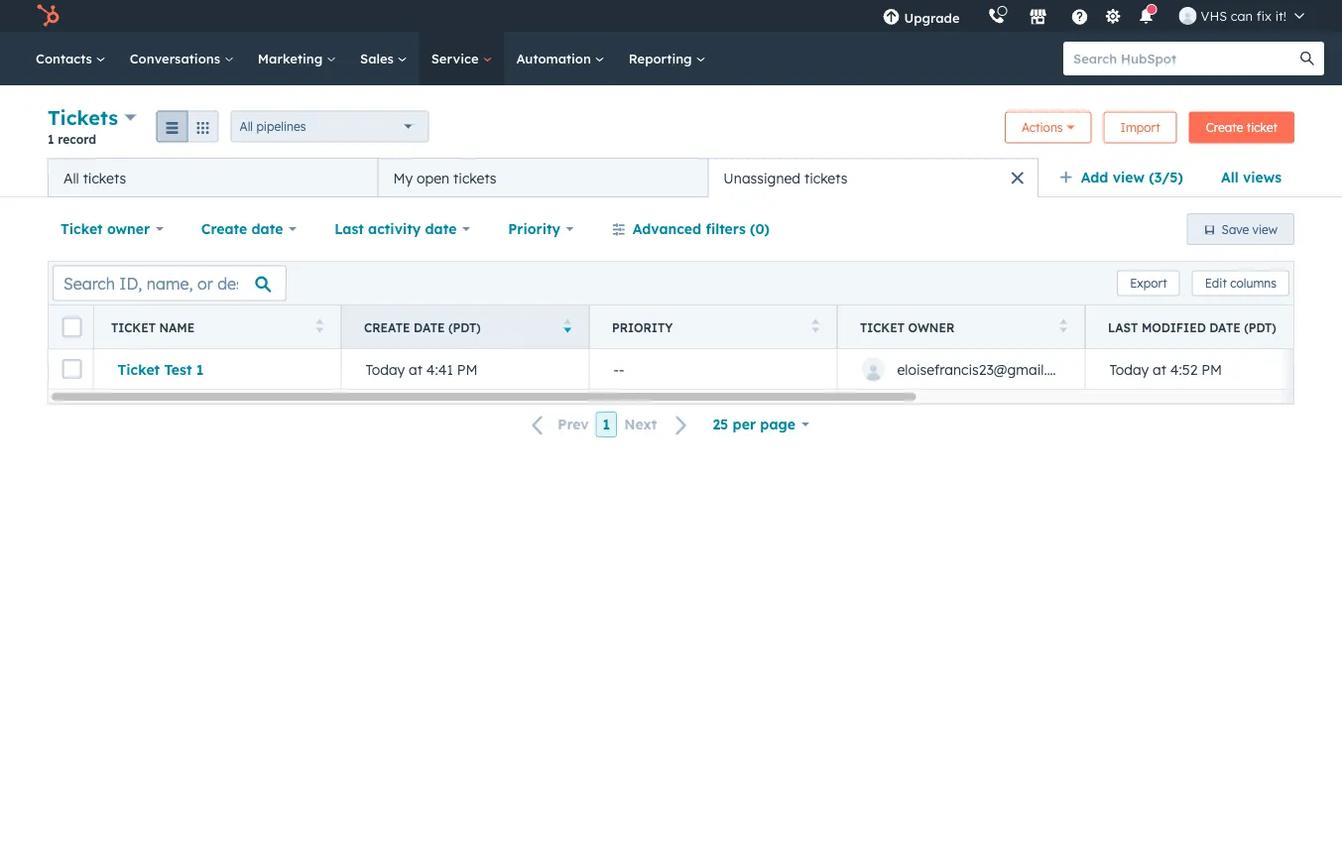 Task type: locate. For each thing, give the bounding box(es) containing it.
add view (3/5) button
[[1047, 158, 1209, 197]]

last
[[335, 220, 364, 238], [1109, 320, 1139, 335]]

1 horizontal spatial tickets
[[454, 169, 497, 187]]

Search ID, name, or description search field
[[53, 265, 287, 301]]

today left 4:52
[[1110, 360, 1149, 378]]

(pdt)
[[449, 320, 481, 335], [1245, 320, 1277, 335]]

1 horizontal spatial all
[[240, 119, 253, 134]]

sales link
[[348, 32, 419, 85]]

view inside popup button
[[1113, 169, 1145, 186]]

vhs
[[1201, 7, 1228, 24]]

(0)
[[750, 220, 770, 238]]

last activity date
[[335, 220, 457, 238]]

0 vertical spatial last
[[335, 220, 364, 238]]

Search HubSpot search field
[[1064, 42, 1307, 75]]

today at 4:41 pm button
[[341, 349, 589, 389]]

tickets for unassigned tickets
[[805, 169, 848, 187]]

marketing
[[258, 50, 327, 66]]

0 vertical spatial create
[[1207, 120, 1244, 135]]

tickets
[[83, 169, 126, 187], [454, 169, 497, 187], [805, 169, 848, 187]]

unassigned
[[724, 169, 801, 187]]

1 vertical spatial create
[[201, 220, 247, 238]]

modified
[[1142, 320, 1207, 335]]

0 horizontal spatial ticket owner
[[61, 220, 150, 238]]

1 horizontal spatial ticket owner
[[860, 320, 955, 335]]

all inside button
[[64, 169, 79, 187]]

1 horizontal spatial at
[[1153, 360, 1167, 378]]

all down the 1 record
[[64, 169, 79, 187]]

0 vertical spatial priority
[[508, 220, 561, 238]]

0 horizontal spatial priority
[[508, 220, 561, 238]]

priority up -- in the left of the page
[[612, 320, 673, 335]]

create date button
[[188, 209, 310, 249]]

1 horizontal spatial last
[[1109, 320, 1139, 335]]

descending sort. press to sort ascending. image
[[564, 319, 572, 333]]

pm right 4:52
[[1202, 360, 1223, 378]]

create left the ticket
[[1207, 120, 1244, 135]]

(pdt) up today at 4:41 pm button
[[449, 320, 481, 335]]

create inside button
[[1207, 120, 1244, 135]]

press to sort. image
[[316, 319, 324, 333], [812, 319, 820, 333]]

last for last modified date (pdt)
[[1109, 320, 1139, 335]]

tickets banner
[[48, 103, 1295, 158]]

-
[[614, 360, 619, 378], [619, 360, 625, 378]]

owner inside ticket owner "popup button"
[[107, 220, 150, 238]]

all for all pipelines
[[240, 119, 253, 134]]

date down all tickets button
[[252, 220, 283, 238]]

1
[[48, 131, 54, 146], [196, 360, 204, 378], [603, 416, 611, 433]]

2 horizontal spatial all
[[1222, 169, 1239, 186]]

1 vertical spatial view
[[1253, 222, 1278, 237]]

2 press to sort. element from the left
[[812, 319, 820, 336]]

menu
[[869, 0, 1319, 32]]

unassigned tickets
[[724, 169, 848, 187]]

2 vertical spatial create
[[364, 320, 410, 335]]

(pdt) down columns
[[1245, 320, 1277, 335]]

create down all tickets button
[[201, 220, 247, 238]]

0 horizontal spatial tickets
[[83, 169, 126, 187]]

today left 4:41
[[366, 360, 405, 378]]

ticket name
[[111, 320, 195, 335]]

ticket
[[61, 220, 103, 238], [111, 320, 156, 335], [860, 320, 905, 335], [118, 360, 160, 378]]

last inside popup button
[[335, 220, 364, 238]]

all for all views
[[1222, 169, 1239, 186]]

1 vertical spatial last
[[1109, 320, 1139, 335]]

search image
[[1301, 52, 1315, 65]]

tickets inside button
[[454, 169, 497, 187]]

group inside tickets banner
[[156, 111, 219, 142]]

last left activity
[[335, 220, 364, 238]]

all tickets
[[64, 169, 126, 187]]

2 horizontal spatial 1
[[603, 416, 611, 433]]

0 horizontal spatial pm
[[457, 360, 478, 378]]

view
[[1113, 169, 1145, 186], [1253, 222, 1278, 237]]

0 horizontal spatial last
[[335, 220, 364, 238]]

25 per page
[[713, 416, 796, 433]]

help image
[[1071, 9, 1089, 27]]

settings image
[[1105, 8, 1122, 26]]

at for 4:52
[[1153, 360, 1167, 378]]

pm right 4:41
[[457, 360, 478, 378]]

owner
[[107, 220, 150, 238], [908, 320, 955, 335]]

2 horizontal spatial create
[[1207, 120, 1244, 135]]

import button
[[1104, 112, 1178, 143]]

ticket owner
[[61, 220, 150, 238], [860, 320, 955, 335]]

record
[[58, 131, 96, 146]]

1 horizontal spatial pm
[[1202, 360, 1223, 378]]

2 horizontal spatial press to sort. element
[[1060, 319, 1068, 336]]

test
[[164, 360, 192, 378]]

advanced
[[633, 220, 702, 238]]

tickets inside button
[[83, 169, 126, 187]]

1 today from the left
[[366, 360, 405, 378]]

1 right the prev
[[603, 416, 611, 433]]

group
[[156, 111, 219, 142]]

1 horizontal spatial (pdt)
[[1245, 320, 1277, 335]]

0 horizontal spatial view
[[1113, 169, 1145, 186]]

sales
[[360, 50, 398, 66]]

1 press to sort. image from the left
[[316, 319, 324, 333]]

1 left record
[[48, 131, 54, 146]]

2 vertical spatial 1
[[603, 416, 611, 433]]

1 vertical spatial owner
[[908, 320, 955, 335]]

0 horizontal spatial owner
[[107, 220, 150, 238]]

marketplaces button
[[1018, 0, 1059, 32]]

create date (pdt)
[[364, 320, 481, 335]]

hubspot image
[[36, 4, 60, 28]]

1 inside button
[[603, 416, 611, 433]]

1 tickets from the left
[[83, 169, 126, 187]]

0 horizontal spatial at
[[409, 360, 423, 378]]

at
[[409, 360, 423, 378], [1153, 360, 1167, 378]]

press to sort. element
[[316, 319, 324, 336], [812, 319, 820, 336], [1060, 319, 1068, 336]]

upgrade image
[[883, 9, 901, 27]]

date right activity
[[425, 220, 457, 238]]

ticket test 1
[[118, 360, 204, 378]]

at left 4:41
[[409, 360, 423, 378]]

0 horizontal spatial press to sort. element
[[316, 319, 324, 336]]

import
[[1121, 120, 1161, 135]]

create up today at 4:41 pm
[[364, 320, 410, 335]]

add view (3/5)
[[1082, 169, 1184, 186]]

ticket test 1 link
[[118, 360, 317, 378]]

edit
[[1205, 276, 1227, 291]]

pm inside button
[[457, 360, 478, 378]]

1 vertical spatial ticket owner
[[860, 320, 955, 335]]

1 at from the left
[[409, 360, 423, 378]]

pm
[[457, 360, 478, 378], [1202, 360, 1223, 378]]

1 horizontal spatial today
[[1110, 360, 1149, 378]]

all inside popup button
[[240, 119, 253, 134]]

view right add
[[1113, 169, 1145, 186]]

priority down "my open tickets" button
[[508, 220, 561, 238]]

tickets right unassigned
[[805, 169, 848, 187]]

1 press to sort. element from the left
[[316, 319, 324, 336]]

create
[[1207, 120, 1244, 135], [201, 220, 247, 238], [364, 320, 410, 335]]

notifications button
[[1130, 0, 1164, 32]]

next button
[[617, 412, 700, 438]]

at for 4:41
[[409, 360, 423, 378]]

all left "views"
[[1222, 169, 1239, 186]]

at inside button
[[409, 360, 423, 378]]

reporting link
[[617, 32, 718, 85]]

create inside popup button
[[201, 220, 247, 238]]

1 inside tickets banner
[[48, 131, 54, 146]]

view inside button
[[1253, 222, 1278, 237]]

press to sort. element for ticket owner
[[1060, 319, 1068, 336]]

tickets inside button
[[805, 169, 848, 187]]

3 press to sort. element from the left
[[1060, 319, 1068, 336]]

0 horizontal spatial 1
[[48, 131, 54, 146]]

1 horizontal spatial press to sort. image
[[812, 319, 820, 333]]

4:41
[[427, 360, 453, 378]]

0 horizontal spatial (pdt)
[[449, 320, 481, 335]]

2 at from the left
[[1153, 360, 1167, 378]]

open
[[417, 169, 450, 187]]

upgrade
[[905, 9, 960, 26]]

0 vertical spatial ticket owner
[[61, 220, 150, 238]]

hubspot link
[[24, 4, 74, 28]]

0 vertical spatial view
[[1113, 169, 1145, 186]]

add
[[1082, 169, 1109, 186]]

prev button
[[520, 412, 596, 438]]

menu item
[[974, 0, 978, 32]]

pm for today at 4:41 pm
[[457, 360, 478, 378]]

2 pm from the left
[[1202, 360, 1223, 378]]

view for save
[[1253, 222, 1278, 237]]

3 tickets from the left
[[805, 169, 848, 187]]

priority
[[508, 220, 561, 238], [612, 320, 673, 335]]

2 today from the left
[[1110, 360, 1149, 378]]

save
[[1222, 222, 1250, 237]]

last left modified
[[1109, 320, 1139, 335]]

calling icon image
[[988, 8, 1006, 26]]

tickets right open
[[454, 169, 497, 187]]

1 right test
[[196, 360, 204, 378]]

conversations
[[130, 50, 224, 66]]

1 horizontal spatial press to sort. element
[[812, 319, 820, 336]]

1 horizontal spatial priority
[[612, 320, 673, 335]]

0 horizontal spatial press to sort. image
[[316, 319, 324, 333]]

0 vertical spatial owner
[[107, 220, 150, 238]]

1 vertical spatial 1
[[196, 360, 204, 378]]

1 pm from the left
[[457, 360, 478, 378]]

last for last activity date
[[335, 220, 364, 238]]

0 vertical spatial 1
[[48, 131, 54, 146]]

2 tickets from the left
[[454, 169, 497, 187]]

fix
[[1257, 7, 1272, 24]]

2 horizontal spatial tickets
[[805, 169, 848, 187]]

today inside button
[[366, 360, 405, 378]]

tickets down record
[[83, 169, 126, 187]]

1 horizontal spatial create
[[364, 320, 410, 335]]

at left 4:52
[[1153, 360, 1167, 378]]

my open tickets
[[393, 169, 497, 187]]

date up today at 4:41 pm
[[414, 320, 445, 335]]

1 horizontal spatial view
[[1253, 222, 1278, 237]]

pm for today at 4:52 pm
[[1202, 360, 1223, 378]]

0 horizontal spatial create
[[201, 220, 247, 238]]

1 vertical spatial priority
[[612, 320, 673, 335]]

automation
[[516, 50, 595, 66]]

0 horizontal spatial all
[[64, 169, 79, 187]]

all left pipelines
[[240, 119, 253, 134]]

0 horizontal spatial today
[[366, 360, 405, 378]]

--
[[614, 360, 625, 378]]

view right save
[[1253, 222, 1278, 237]]

2 press to sort. image from the left
[[812, 319, 820, 333]]

date
[[252, 220, 283, 238], [425, 220, 457, 238], [414, 320, 445, 335], [1210, 320, 1241, 335]]

save view button
[[1188, 213, 1295, 245]]



Task type: vqa. For each thing, say whether or not it's contained in the screenshot.
app
no



Task type: describe. For each thing, give the bounding box(es) containing it.
menu containing vhs can fix it!
[[869, 0, 1319, 32]]

1 button
[[596, 412, 617, 438]]

1 for 1
[[603, 416, 611, 433]]

page
[[760, 416, 796, 433]]

1 (pdt) from the left
[[449, 320, 481, 335]]

create for create date (pdt)
[[364, 320, 410, 335]]

columns
[[1231, 276, 1277, 291]]

press to sort. element for priority
[[812, 319, 820, 336]]

next
[[624, 416, 657, 433]]

tickets
[[48, 105, 118, 130]]

date down edit
[[1210, 320, 1241, 335]]

my
[[393, 169, 413, 187]]

vhs can fix it!
[[1201, 7, 1287, 24]]

terry turtle image
[[1180, 7, 1197, 25]]

can
[[1231, 7, 1254, 24]]

advanced filters (0) button
[[599, 209, 783, 249]]

activity
[[368, 220, 421, 238]]

service
[[431, 50, 483, 66]]

-- button
[[589, 349, 838, 389]]

name
[[159, 320, 195, 335]]

date inside the create date popup button
[[252, 220, 283, 238]]

advanced filters (0)
[[633, 220, 770, 238]]

all tickets button
[[48, 158, 378, 197]]

pagination navigation
[[520, 412, 700, 438]]

views
[[1243, 169, 1282, 186]]

contacts link
[[24, 32, 118, 85]]

ticket owner button
[[48, 209, 176, 249]]

edit columns
[[1205, 276, 1277, 291]]

ticket
[[1247, 120, 1278, 135]]

actions button
[[1005, 112, 1092, 143]]

priority button
[[495, 209, 587, 249]]

1 - from the left
[[614, 360, 619, 378]]

1 horizontal spatial owner
[[908, 320, 955, 335]]

actions
[[1022, 120, 1063, 135]]

tickets for all tickets
[[83, 169, 126, 187]]

prev
[[558, 416, 589, 433]]

today for today at 4:41 pm
[[366, 360, 405, 378]]

filters
[[706, 220, 746, 238]]

marketing link
[[246, 32, 348, 85]]

help button
[[1063, 0, 1097, 32]]

calling icon button
[[980, 3, 1014, 29]]

notifications image
[[1138, 9, 1156, 27]]

today for today at 4:52 pm
[[1110, 360, 1149, 378]]

marketplaces image
[[1030, 9, 1048, 27]]

create ticket
[[1207, 120, 1278, 135]]

pipelines
[[256, 119, 306, 134]]

all views link
[[1209, 158, 1295, 197]]

create for create date
[[201, 220, 247, 238]]

2 - from the left
[[619, 360, 625, 378]]

all for all tickets
[[64, 169, 79, 187]]

reporting
[[629, 50, 696, 66]]

save view
[[1222, 222, 1278, 237]]

automation link
[[505, 32, 617, 85]]

tickets button
[[48, 103, 137, 132]]

priority inside popup button
[[508, 220, 561, 238]]

1 for 1 record
[[48, 131, 54, 146]]

create date
[[201, 220, 283, 238]]

1 record
[[48, 131, 96, 146]]

create ticket button
[[1190, 112, 1295, 143]]

4:52
[[1171, 360, 1198, 378]]

press to sort. image
[[1060, 319, 1068, 333]]

ticket inside ticket owner "popup button"
[[61, 220, 103, 238]]

25 per page button
[[700, 405, 822, 445]]

all views
[[1222, 169, 1282, 186]]

search button
[[1291, 42, 1325, 75]]

edit columns button
[[1193, 270, 1290, 296]]

all pipelines
[[240, 119, 306, 134]]

unassigned tickets button
[[708, 158, 1039, 197]]

service link
[[419, 32, 505, 85]]

last activity date button
[[322, 209, 483, 249]]

(3/5)
[[1149, 169, 1184, 186]]

today at 4:41 pm
[[366, 360, 478, 378]]

press to sort. image for first press to sort. element
[[316, 319, 324, 333]]

contacts
[[36, 50, 96, 66]]

all pipelines button
[[231, 111, 429, 142]]

it!
[[1276, 7, 1287, 24]]

view for add
[[1113, 169, 1145, 186]]

press to sort. image for priority press to sort. element
[[812, 319, 820, 333]]

today at 4:52 pm
[[1110, 360, 1223, 378]]

my open tickets button
[[378, 158, 708, 197]]

last modified date (pdt)
[[1109, 320, 1277, 335]]

1 horizontal spatial 1
[[196, 360, 204, 378]]

create for create ticket
[[1207, 120, 1244, 135]]

export
[[1130, 276, 1168, 291]]

descending sort. press to sort ascending. element
[[564, 319, 572, 336]]

date inside last activity date popup button
[[425, 220, 457, 238]]

ticket owner inside "popup button"
[[61, 220, 150, 238]]

settings link
[[1101, 5, 1126, 26]]

vhs can fix it! button
[[1168, 0, 1317, 32]]

per
[[733, 416, 756, 433]]

25
[[713, 416, 729, 433]]

export button
[[1118, 270, 1181, 296]]

2 (pdt) from the left
[[1245, 320, 1277, 335]]



